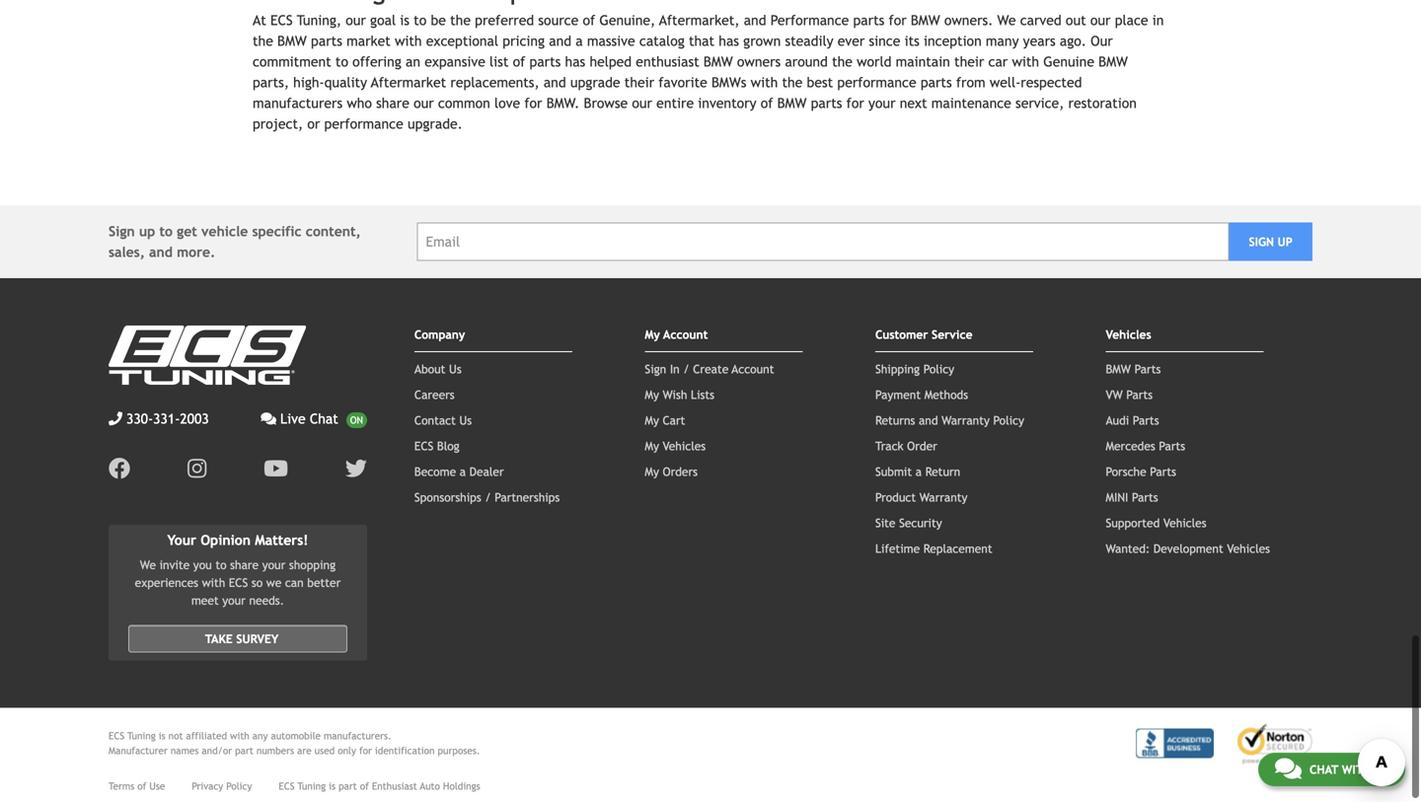 Task type: locate. For each thing, give the bounding box(es) containing it.
ecs up manufacturer
[[109, 731, 125, 742]]

0 vertical spatial /
[[683, 362, 690, 376]]

Email email field
[[417, 223, 1229, 261]]

0 horizontal spatial their
[[625, 74, 654, 90]]

a left return
[[916, 465, 922, 479]]

0 horizontal spatial account
[[663, 328, 708, 341]]

330-331-2003 link
[[109, 409, 209, 429]]

a left dealer
[[460, 465, 466, 479]]

ecs inside at ecs tuning, our goal is to be the preferred source of genuine, aftermarket, and performance parts for bmw owners. we carved out our place in the bmw parts market with exceptional pricing and a massive catalog that has grown steadily ever since its inception many years ago. our commitment to offering an expansive list of parts has helped enthusiast bmw owners around the world maintain their car with genuine bmw parts, high-quality aftermarket replacements, and upgrade their favorite bmws with the best performance parts from well-respected manufacturers who share our common love for bmw. browse our entire inventory of bmw parts for your next maintenance service, restoration project, or performance upgrade.
[[270, 12, 293, 28]]

0 horizontal spatial a
[[460, 465, 466, 479]]

up inside sign up to get vehicle specific content, sales, and more.
[[139, 224, 155, 239]]

part down only
[[339, 781, 357, 792]]

us for about us
[[449, 362, 462, 376]]

2 horizontal spatial your
[[869, 95, 896, 111]]

replacement
[[924, 542, 993, 556]]

grown
[[743, 33, 781, 49]]

contact us
[[414, 414, 472, 427]]

live
[[280, 411, 306, 427]]

1 horizontal spatial tuning
[[298, 781, 326, 792]]

1 vertical spatial part
[[339, 781, 357, 792]]

2 vertical spatial your
[[222, 594, 246, 608]]

parts up mercedes parts link
[[1133, 414, 1159, 427]]

your left the next
[[869, 95, 896, 111]]

comments image for live
[[261, 412, 276, 426]]

is for ecs tuning is not affiliated with any automobile manufacturers.
[[159, 731, 166, 742]]

enthusiast
[[372, 781, 417, 792]]

tuning down the are at the bottom left
[[298, 781, 326, 792]]

2 my from the top
[[645, 388, 659, 402]]

aftermarket,
[[659, 12, 740, 28]]

product
[[875, 491, 916, 504]]

1 vertical spatial is
[[159, 731, 166, 742]]

1 vertical spatial performance
[[324, 116, 403, 132]]

upgrade.
[[408, 116, 463, 132]]

bmw down around
[[777, 95, 807, 111]]

tuning
[[127, 731, 156, 742], [298, 781, 326, 792]]

with inside ecs tuning is not affiliated with any automobile manufacturers. manufacturer names and/or part numbers are used only for identification purposes.
[[230, 731, 249, 742]]

1 vertical spatial comments image
[[1275, 757, 1302, 781]]

their down 'enthusiast'
[[625, 74, 654, 90]]

parts up vw parts
[[1135, 362, 1161, 376]]

my for my vehicles
[[645, 439, 659, 453]]

up for sign up to get vehicle specific content, sales, and more.
[[139, 224, 155, 239]]

their up from
[[955, 54, 984, 70]]

comments image inside chat with us link
[[1275, 757, 1302, 781]]

my orders link
[[645, 465, 698, 479]]

comments image
[[261, 412, 276, 426], [1275, 757, 1302, 781]]

catalog
[[640, 33, 685, 49]]

my left cart
[[645, 414, 659, 427]]

1 vertical spatial tuning
[[298, 781, 326, 792]]

tuning inside ecs tuning is not affiliated with any automobile manufacturers. manufacturer names and/or part numbers are used only for identification purposes.
[[127, 731, 156, 742]]

my for my orders
[[645, 465, 659, 479]]

ecs
[[270, 12, 293, 28], [414, 439, 434, 453], [229, 576, 248, 590], [109, 731, 125, 742], [279, 781, 295, 792]]

ecs blog
[[414, 439, 460, 453]]

numbers
[[257, 745, 294, 757]]

2 vertical spatial policy
[[226, 781, 252, 792]]

your right meet
[[222, 594, 246, 608]]

0 horizontal spatial we
[[140, 558, 156, 572]]

0 vertical spatial performance
[[837, 74, 917, 90]]

upgrade
[[570, 74, 620, 90]]

0 vertical spatial part
[[235, 745, 254, 757]]

and
[[744, 12, 766, 28], [549, 33, 572, 49], [544, 74, 566, 90], [149, 244, 173, 260], [919, 414, 938, 427]]

my left the wish
[[645, 388, 659, 402]]

shipping policy link
[[875, 362, 955, 376]]

parts for porsche parts
[[1150, 465, 1177, 479]]

0 horizontal spatial performance
[[324, 116, 403, 132]]

vehicles up bmw parts
[[1106, 328, 1152, 341]]

and inside sign up to get vehicle specific content, sales, and more.
[[149, 244, 173, 260]]

parts
[[853, 12, 885, 28], [311, 33, 342, 49], [530, 54, 561, 70], [921, 74, 952, 90], [811, 95, 842, 111]]

to left get
[[159, 224, 173, 239]]

account right create
[[732, 362, 774, 376]]

and up order
[[919, 414, 938, 427]]

sponsorships
[[414, 491, 481, 504]]

audi
[[1106, 414, 1129, 427]]

around
[[785, 54, 828, 70]]

ecs left 'blog'
[[414, 439, 434, 453]]

0 horizontal spatial is
[[159, 731, 166, 742]]

we up many
[[997, 12, 1016, 28]]

0 horizontal spatial share
[[230, 558, 259, 572]]

1 vertical spatial we
[[140, 558, 156, 572]]

entire
[[657, 95, 694, 111]]

become
[[414, 465, 456, 479]]

1 vertical spatial /
[[485, 491, 491, 504]]

offering
[[353, 54, 402, 70]]

of right inventory
[[761, 95, 773, 111]]

my cart link
[[645, 414, 685, 427]]

ago.
[[1060, 33, 1087, 49]]

porsche parts
[[1106, 465, 1177, 479]]

the down around
[[782, 74, 803, 90]]

payment
[[875, 388, 921, 402]]

sign in / create account
[[645, 362, 774, 376]]

mini parts
[[1106, 491, 1158, 504]]

0 vertical spatial comments image
[[261, 412, 276, 426]]

service,
[[1016, 95, 1064, 111]]

my up my wish lists link
[[645, 328, 660, 341]]

of
[[583, 12, 595, 28], [513, 54, 525, 70], [761, 95, 773, 111], [137, 781, 146, 792], [360, 781, 369, 792]]

0 vertical spatial their
[[955, 54, 984, 70]]

1 vertical spatial has
[[565, 54, 586, 70]]

tuning for not
[[127, 731, 156, 742]]

account up in
[[663, 328, 708, 341]]

1 horizontal spatial comments image
[[1275, 757, 1302, 781]]

of left use
[[137, 781, 146, 792]]

partnerships
[[495, 491, 560, 504]]

1 horizontal spatial is
[[329, 781, 336, 792]]

take survey button
[[128, 625, 347, 653]]

comments image left chat with us
[[1275, 757, 1302, 781]]

1 vertical spatial account
[[732, 362, 774, 376]]

to inside we invite you to share your shopping experiences with ecs so we can better meet your needs.
[[216, 558, 227, 572]]

0 horizontal spatial chat
[[310, 411, 338, 427]]

5 my from the top
[[645, 465, 659, 479]]

chat
[[310, 411, 338, 427], [1310, 763, 1339, 777]]

bmw up its
[[911, 12, 940, 28]]

years
[[1023, 33, 1056, 49]]

for up since
[[889, 12, 907, 28]]

we inside at ecs tuning, our goal is to be the preferred source of genuine, aftermarket, and performance parts for bmw owners. we carved out our place in the bmw parts market with exceptional pricing and a massive catalog that has grown steadily ever since its inception many years ago. our commitment to offering an expansive list of parts has helped enthusiast bmw owners around the world maintain their car with genuine bmw parts, high-quality aftermarket replacements, and upgrade their favorite bmws with the best performance parts from well-respected manufacturers who share our common love for bmw. browse our entire inventory of bmw parts for your next maintenance service, restoration project, or performance upgrade.
[[997, 12, 1016, 28]]

share down aftermarket
[[376, 95, 410, 111]]

sign for sign up
[[1249, 235, 1274, 249]]

0 horizontal spatial comments image
[[261, 412, 276, 426]]

up for sign up
[[1278, 235, 1293, 249]]

0 vertical spatial tuning
[[127, 731, 156, 742]]

sign inside sign up to get vehicle specific content, sales, and more.
[[109, 224, 135, 239]]

vehicles up orders
[[663, 439, 706, 453]]

0 vertical spatial is
[[400, 12, 410, 28]]

ecs left so
[[229, 576, 248, 590]]

1 horizontal spatial part
[[339, 781, 357, 792]]

1 vertical spatial share
[[230, 558, 259, 572]]

0 vertical spatial we
[[997, 12, 1016, 28]]

of inside "link"
[[137, 781, 146, 792]]

place
[[1115, 12, 1148, 28]]

is inside at ecs tuning, our goal is to be the preferred source of genuine, aftermarket, and performance parts for bmw owners. we carved out our place in the bmw parts market with exceptional pricing and a massive catalog that has grown steadily ever since its inception many years ago. our commitment to offering an expansive list of parts has helped enthusiast bmw owners around the world maintain their car with genuine bmw parts, high-quality aftermarket replacements, and upgrade their favorite bmws with the best performance parts from well-respected manufacturers who share our common love for bmw. browse our entire inventory of bmw parts for your next maintenance service, restoration project, or performance upgrade.
[[400, 12, 410, 28]]

is inside ecs tuning is not affiliated with any automobile manufacturers. manufacturer names and/or part numbers are used only for identification purposes.
[[159, 731, 166, 742]]

part down any
[[235, 745, 254, 757]]

owners
[[737, 54, 781, 70]]

parts down porsche parts "link"
[[1132, 491, 1158, 504]]

payment methods link
[[875, 388, 968, 402]]

facebook logo image
[[109, 458, 130, 480]]

has up upgrade
[[565, 54, 586, 70]]

0 horizontal spatial policy
[[226, 781, 252, 792]]

a inside at ecs tuning, our goal is to be the preferred source of genuine, aftermarket, and performance parts for bmw owners. we carved out our place in the bmw parts market with exceptional pricing and a massive catalog that has grown steadily ever since its inception many years ago. our commitment to offering an expansive list of parts has helped enthusiast bmw owners around the world maintain their car with genuine bmw parts, high-quality aftermarket replacements, and upgrade their favorite bmws with the best performance parts from well-respected manufacturers who share our common love for bmw. browse our entire inventory of bmw parts for your next maintenance service, restoration project, or performance upgrade.
[[576, 33, 583, 49]]

is down the used on the bottom
[[329, 781, 336, 792]]

2 vertical spatial is
[[329, 781, 336, 792]]

1 vertical spatial chat
[[1310, 763, 1339, 777]]

we up experiences
[[140, 558, 156, 572]]

for right love
[[524, 95, 542, 111]]

parts down maintain
[[921, 74, 952, 90]]

you
[[193, 558, 212, 572]]

terms
[[109, 781, 134, 792]]

specific
[[252, 224, 302, 239]]

enthusiast
[[636, 54, 700, 70]]

/ right in
[[683, 362, 690, 376]]

payment methods
[[875, 388, 968, 402]]

0 vertical spatial us
[[449, 362, 462, 376]]

shipping
[[875, 362, 920, 376]]

2 horizontal spatial a
[[916, 465, 922, 479]]

1 horizontal spatial we
[[997, 12, 1016, 28]]

comments image left the live
[[261, 412, 276, 426]]

to right you
[[216, 558, 227, 572]]

1 my from the top
[[645, 328, 660, 341]]

market
[[347, 33, 391, 49]]

security
[[899, 516, 942, 530]]

2 horizontal spatial is
[[400, 12, 410, 28]]

3 my from the top
[[645, 414, 659, 427]]

audi parts
[[1106, 414, 1159, 427]]

1 horizontal spatial sign
[[645, 362, 666, 376]]

share up so
[[230, 558, 259, 572]]

0 horizontal spatial your
[[222, 594, 246, 608]]

parts down mercedes parts link
[[1150, 465, 1177, 479]]

tuning up manufacturer
[[127, 731, 156, 742]]

take
[[205, 632, 233, 646]]

returns and warranty policy
[[875, 414, 1024, 427]]

your up the we
[[262, 558, 286, 572]]

sponsorships / partnerships link
[[414, 491, 560, 504]]

and/or
[[202, 745, 232, 757]]

1 horizontal spatial has
[[719, 33, 739, 49]]

ecs inside ecs tuning is not affiliated with any automobile manufacturers. manufacturer names and/or part numbers are used only for identification purposes.
[[109, 731, 125, 742]]

only
[[338, 745, 356, 757]]

track order
[[875, 439, 938, 453]]

terms of use
[[109, 781, 165, 792]]

1 horizontal spatial share
[[376, 95, 410, 111]]

a for company
[[460, 465, 466, 479]]

sales,
[[109, 244, 145, 260]]

submit a return link
[[875, 465, 961, 479]]

0 vertical spatial account
[[663, 328, 708, 341]]

0 horizontal spatial part
[[235, 745, 254, 757]]

1 horizontal spatial account
[[732, 362, 774, 376]]

policy for privacy policy
[[226, 781, 252, 792]]

0 vertical spatial chat
[[310, 411, 338, 427]]

of right list
[[513, 54, 525, 70]]

1 horizontal spatial your
[[262, 558, 286, 572]]

ecs down numbers
[[279, 781, 295, 792]]

0 horizontal spatial has
[[565, 54, 586, 70]]

/ down dealer
[[485, 491, 491, 504]]

to inside sign up to get vehicle specific content, sales, and more.
[[159, 224, 173, 239]]

can
[[285, 576, 304, 590]]

1 vertical spatial your
[[262, 558, 286, 572]]

is right goal at the top left of the page
[[400, 12, 410, 28]]

comments image inside the live chat link
[[261, 412, 276, 426]]

ecs inside we invite you to share your shopping experiences with ecs so we can better meet your needs.
[[229, 576, 248, 590]]

1 vertical spatial policy
[[993, 414, 1024, 427]]

0 horizontal spatial up
[[139, 224, 155, 239]]

lifetime replacement link
[[875, 542, 993, 556]]

warranty down methods at the right
[[942, 414, 990, 427]]

or
[[307, 116, 320, 132]]

bmw parts
[[1106, 362, 1161, 376]]

opinion
[[201, 532, 251, 548]]

vw
[[1106, 388, 1123, 402]]

parts right vw
[[1127, 388, 1153, 402]]

0 vertical spatial your
[[869, 95, 896, 111]]

names
[[171, 745, 199, 757]]

for down manufacturers.
[[359, 745, 372, 757]]

orders
[[663, 465, 698, 479]]

my down my cart link at the left bottom
[[645, 439, 659, 453]]

and down source in the left top of the page
[[549, 33, 572, 49]]

bmws
[[712, 74, 747, 90]]

sign up to get vehicle specific content, sales, and more.
[[109, 224, 361, 260]]

1 vertical spatial warranty
[[920, 491, 968, 504]]

us
[[449, 362, 462, 376], [459, 414, 472, 427], [1375, 763, 1389, 777]]

my left orders
[[645, 465, 659, 479]]

my wish lists
[[645, 388, 715, 402]]

1 horizontal spatial up
[[1278, 235, 1293, 249]]

0 vertical spatial has
[[719, 33, 739, 49]]

is left "not"
[[159, 731, 166, 742]]

a down source in the left top of the page
[[576, 33, 583, 49]]

0 vertical spatial policy
[[924, 362, 955, 376]]

parts,
[[253, 74, 289, 90]]

0 horizontal spatial sign
[[109, 224, 135, 239]]

dealer
[[470, 465, 504, 479]]

sign for sign up to get vehicle specific content, sales, and more.
[[109, 224, 135, 239]]

and right sales,
[[149, 244, 173, 260]]

parts up since
[[853, 12, 885, 28]]

4 my from the top
[[645, 439, 659, 453]]

youtube logo image
[[264, 458, 288, 480]]

0 vertical spatial share
[[376, 95, 410, 111]]

parts down tuning,
[[311, 33, 342, 49]]

1 vertical spatial us
[[459, 414, 472, 427]]

1 horizontal spatial policy
[[924, 362, 955, 376]]

the down at
[[253, 33, 273, 49]]

become a dealer link
[[414, 465, 504, 479]]

0 horizontal spatial tuning
[[127, 731, 156, 742]]

parts up porsche parts
[[1159, 439, 1186, 453]]

sign inside sign up button
[[1249, 235, 1274, 249]]

1 horizontal spatial performance
[[837, 74, 917, 90]]

my for my account
[[645, 328, 660, 341]]

1 horizontal spatial a
[[576, 33, 583, 49]]

ecs right at
[[270, 12, 293, 28]]

meet
[[191, 594, 219, 608]]

sign up
[[1249, 235, 1293, 249]]

performance down world
[[837, 74, 917, 90]]

warranty down return
[[920, 491, 968, 504]]

2 horizontal spatial sign
[[1249, 235, 1274, 249]]

parts for mercedes parts
[[1159, 439, 1186, 453]]

has right that
[[719, 33, 739, 49]]

porsche
[[1106, 465, 1147, 479]]

up inside button
[[1278, 235, 1293, 249]]

performance down who
[[324, 116, 403, 132]]

parts down best
[[811, 95, 842, 111]]

in
[[1153, 12, 1164, 28]]



Task type: describe. For each thing, give the bounding box(es) containing it.
your inside at ecs tuning, our goal is to be the preferred source of genuine, aftermarket, and performance parts for bmw owners. we carved out our place in the bmw parts market with exceptional pricing and a massive catalog that has grown steadily ever since its inception many years ago. our commitment to offering an expansive list of parts has helped enthusiast bmw owners around the world maintain their car with genuine bmw parts, high-quality aftermarket replacements, and upgrade their favorite bmws with the best performance parts from well-respected manufacturers who share our common love for bmw. browse our entire inventory of bmw parts for your next maintenance service, restoration project, or performance upgrade.
[[869, 95, 896, 111]]

1 horizontal spatial chat
[[1310, 763, 1339, 777]]

ecs for ecs blog
[[414, 439, 434, 453]]

shopping
[[289, 558, 336, 572]]

policy for shipping policy
[[924, 362, 955, 376]]

0 horizontal spatial /
[[485, 491, 491, 504]]

restoration
[[1069, 95, 1137, 111]]

sponsorships / partnerships
[[414, 491, 560, 504]]

enthusiast auto holdings link
[[372, 779, 480, 794]]

browse
[[584, 95, 628, 111]]

be
[[431, 12, 446, 28]]

returns and warranty policy link
[[875, 414, 1024, 427]]

0 vertical spatial warranty
[[942, 414, 990, 427]]

2 vertical spatial us
[[1375, 763, 1389, 777]]

my orders
[[645, 465, 698, 479]]

and up grown
[[744, 12, 766, 28]]

lifetime replacement
[[875, 542, 993, 556]]

parts for audi parts
[[1133, 414, 1159, 427]]

goal
[[370, 12, 396, 28]]

helped
[[590, 54, 632, 70]]

lists
[[691, 388, 715, 402]]

comments image for chat
[[1275, 757, 1302, 781]]

respected
[[1021, 74, 1082, 90]]

our up upgrade.
[[414, 95, 434, 111]]

from
[[956, 74, 986, 90]]

phone image
[[109, 412, 122, 426]]

inventory
[[698, 95, 757, 111]]

submit a return
[[875, 465, 961, 479]]

use
[[149, 781, 165, 792]]

better
[[307, 576, 341, 590]]

privacy
[[192, 781, 223, 792]]

my cart
[[645, 414, 685, 427]]

needs.
[[249, 594, 284, 608]]

parts for mini parts
[[1132, 491, 1158, 504]]

blog
[[437, 439, 460, 453]]

contact us link
[[414, 414, 472, 427]]

with inside we invite you to share your shopping experiences with ecs so we can better meet your needs.
[[202, 576, 225, 590]]

manufacturer
[[109, 745, 168, 757]]

the down ever
[[832, 54, 853, 70]]

service
[[932, 328, 973, 341]]

get
[[177, 224, 197, 239]]

bmw up "commitment"
[[277, 33, 307, 49]]

at
[[253, 12, 266, 28]]

my wish lists link
[[645, 388, 715, 402]]

massive
[[587, 33, 635, 49]]

ecs tuning image
[[109, 326, 306, 385]]

parts down pricing
[[530, 54, 561, 70]]

ecs tuning is not affiliated with any automobile manufacturers. manufacturer names and/or part numbers are used only for identification purposes.
[[109, 731, 480, 757]]

inception
[[924, 33, 982, 49]]

methods
[[925, 388, 968, 402]]

our up "market"
[[346, 12, 366, 28]]

the up the exceptional
[[450, 12, 471, 28]]

track order link
[[875, 439, 938, 453]]

aftermarket
[[371, 74, 446, 90]]

and up "bmw." on the top left of page
[[544, 74, 566, 90]]

invite
[[160, 558, 190, 572]]

for inside ecs tuning is not affiliated with any automobile manufacturers. manufacturer names and/or part numbers are used only for identification purposes.
[[359, 745, 372, 757]]

to up quality
[[336, 54, 348, 70]]

our left the entire
[[632, 95, 652, 111]]

1 vertical spatial their
[[625, 74, 654, 90]]

1 horizontal spatial /
[[683, 362, 690, 376]]

vehicles right development at the bottom
[[1227, 542, 1270, 556]]

to left be
[[414, 12, 427, 28]]

privacy policy link
[[192, 779, 252, 794]]

is for ecs tuning is part of
[[329, 781, 336, 792]]

quality
[[324, 74, 367, 90]]

bmw up vw
[[1106, 362, 1131, 376]]

we inside we invite you to share your shopping experiences with ecs so we can better meet your needs.
[[140, 558, 156, 572]]

for down world
[[847, 95, 864, 111]]

an
[[406, 54, 421, 70]]

live chat link
[[261, 409, 367, 429]]

bmw up bmws
[[704, 54, 733, 70]]

track
[[875, 439, 904, 453]]

next
[[900, 95, 927, 111]]

vehicles up the wanted: development vehicles link
[[1164, 516, 1207, 530]]

porsche parts link
[[1106, 465, 1177, 479]]

331-
[[153, 411, 180, 427]]

parts for vw parts
[[1127, 388, 1153, 402]]

tuning for part
[[298, 781, 326, 792]]

commitment
[[253, 54, 331, 70]]

in
[[670, 362, 680, 376]]

genuine
[[1044, 54, 1095, 70]]

sign up button
[[1229, 223, 1313, 261]]

company
[[414, 328, 465, 341]]

careers link
[[414, 388, 455, 402]]

ecs for ecs tuning is part of enthusiast auto holdings
[[279, 781, 295, 792]]

mini
[[1106, 491, 1129, 504]]

performance
[[771, 12, 849, 28]]

of up "massive"
[[583, 12, 595, 28]]

our up our at the top right of page
[[1091, 12, 1111, 28]]

holdings
[[443, 781, 480, 792]]

about us link
[[414, 362, 462, 376]]

chat with us link
[[1258, 753, 1406, 787]]

order
[[907, 439, 938, 453]]

about us
[[414, 362, 462, 376]]

part inside ecs tuning is not affiliated with any automobile manufacturers. manufacturer names and/or part numbers are used only for identification purposes.
[[235, 745, 254, 757]]

ecs for ecs tuning is not affiliated with any automobile manufacturers. manufacturer names and/or part numbers are used only for identification purposes.
[[109, 731, 125, 742]]

2 horizontal spatial policy
[[993, 414, 1024, 427]]

well-
[[990, 74, 1021, 90]]

a for customer service
[[916, 465, 922, 479]]

wish
[[663, 388, 687, 402]]

car
[[989, 54, 1008, 70]]

instagram logo image
[[188, 458, 207, 480]]

ecs blog link
[[414, 439, 460, 453]]

bmw down our at the top right of page
[[1099, 54, 1128, 70]]

manufacturers.
[[324, 731, 392, 742]]

us for contact us
[[459, 414, 472, 427]]

sign for sign in / create account
[[645, 362, 666, 376]]

out
[[1066, 12, 1086, 28]]

my for my wish lists
[[645, 388, 659, 402]]

site security link
[[875, 516, 942, 530]]

not
[[168, 731, 183, 742]]

about
[[414, 362, 446, 376]]

my vehicles link
[[645, 439, 706, 453]]

used
[[315, 745, 335, 757]]

share inside we invite you to share your shopping experiences with ecs so we can better meet your needs.
[[230, 558, 259, 572]]

exceptional
[[426, 33, 498, 49]]

parts for bmw parts
[[1135, 362, 1161, 376]]

330-
[[126, 411, 153, 427]]

twitter logo image
[[345, 458, 367, 480]]

my for my cart
[[645, 414, 659, 427]]

returns
[[875, 414, 915, 427]]

share inside at ecs tuning, our goal is to be the preferred source of genuine, aftermarket, and performance parts for bmw owners. we carved out our place in the bmw parts market with exceptional pricing and a massive catalog that has grown steadily ever since its inception many years ago. our commitment to offering an expansive list of parts has helped enthusiast bmw owners around the world maintain their car with genuine bmw parts, high-quality aftermarket replacements, and upgrade their favorite bmws with the best performance parts from well-respected manufacturers who share our common love for bmw. browse our entire inventory of bmw parts for your next maintenance service, restoration project, or performance upgrade.
[[376, 95, 410, 111]]

1 horizontal spatial their
[[955, 54, 984, 70]]

your
[[167, 532, 196, 548]]

mercedes
[[1106, 439, 1156, 453]]

any
[[252, 731, 268, 742]]

its
[[905, 33, 920, 49]]

of left enthusiast at the bottom of the page
[[360, 781, 369, 792]]

take survey link
[[128, 625, 347, 653]]

supported vehicles link
[[1106, 516, 1207, 530]]

development
[[1154, 542, 1224, 556]]

lifetime
[[875, 542, 920, 556]]

more.
[[177, 244, 215, 260]]



Task type: vqa. For each thing, say whether or not it's contained in the screenshot.
SPONSORSHIPS / PARTNERSHIPS link
yes



